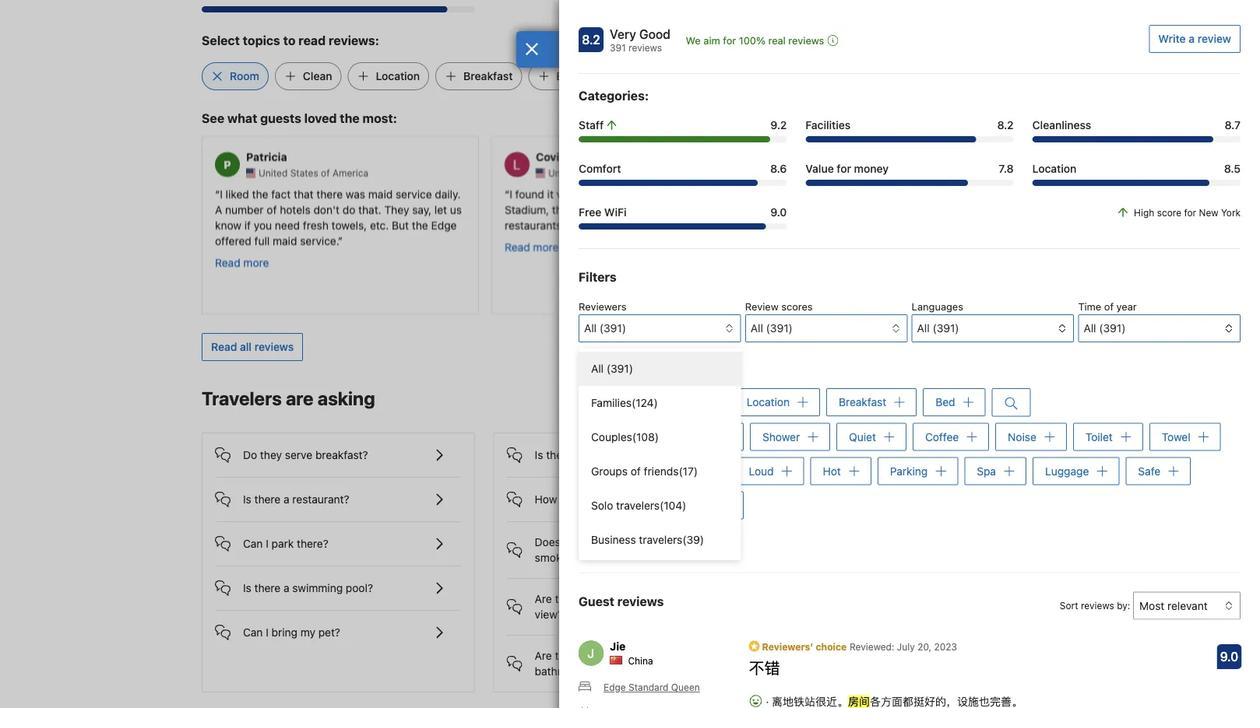 Task type: describe. For each thing, give the bounding box(es) containing it.
standard
[[629, 683, 669, 693]]

review
[[1198, 32, 1231, 45]]

read more for i found it very conveniently located to yankee stadium, the cloisters and many delicious restaurants.
[[505, 240, 559, 253]]

more for i found it very conveniently located to yankee stadium, the cloisters and many delicious restaurants.
[[533, 240, 559, 253]]

there inside " i liked the fact that there was maid service daily. a number of hotels don't do that.  they say, let us know if you need fresh towels, etc.  but the edge offered full maid service.
[[317, 187, 343, 200]]

there for is there a swimming pool?
[[254, 582, 281, 595]]

service
[[396, 187, 432, 200]]

all (391) for time of year
[[1084, 322, 1126, 335]]

value
[[806, 162, 834, 175]]

hotels
[[280, 203, 311, 216]]

are there rooms with a private bathroom?
[[535, 650, 686, 678]]

they
[[384, 203, 409, 216]]

private
[[652, 650, 686, 663]]

" i liked the fact that there was maid service daily. a number of hotels don't do that.  they say, let us know if you need fresh towels, etc.  but the edge offered full maid service.
[[215, 187, 462, 247]]

more for i liked the fact that there was maid service daily. a number of hotels don't do that.  they say, let us know if you need fresh towels, etc.  but the edge offered full maid service.
[[243, 256, 269, 269]]

united states of america image for sobeida
[[826, 168, 835, 177]]

couples (108)
[[591, 431, 659, 444]]

most:
[[363, 111, 397, 126]]

see availability button
[[963, 386, 1059, 414]]

show
[[579, 533, 606, 546]]

to inside everything was wonderful. the staff was amazing. luis, dominic and eric were very helpful, professional and very informative. we liked it so much we reserved it for thanksgiving weekend. i would recommend this hotel to anyone. loved it.
[[996, 250, 1006, 262]]

loved
[[837, 265, 867, 278]]

" for " i found it very conveniently located to yankee stadium, the cloisters and many delicious restaurants.
[[505, 187, 510, 200]]

write
[[1159, 32, 1186, 45]]

comfort
[[579, 162, 621, 175]]

so
[[830, 234, 842, 247]]

loud
[[749, 465, 774, 478]]

cleanliness
[[1033, 119, 1092, 132]]

there for is there a spa?
[[546, 449, 572, 462]]

reviewed:
[[850, 642, 895, 653]]

can for can i park there?
[[243, 538, 263, 551]]

states for coviello
[[580, 167, 608, 178]]

2 was from the left
[[856, 187, 875, 200]]

all for review scores
[[751, 322, 763, 335]]

many
[[640, 203, 667, 216]]

groups
[[591, 465, 628, 478]]

i for can i bring my pet?
[[266, 627, 269, 639]]

you
[[254, 218, 272, 231]]

conveniently
[[581, 187, 645, 200]]

1 horizontal spatial it
[[821, 234, 827, 247]]

this is a carousel with rotating slides. it displays featured reviews of the property. use the next and previous buttons to navigate. region
[[189, 130, 1071, 321]]

we inside we aim for 100% real reviews button
[[686, 35, 701, 46]]

0 horizontal spatial 8.2
[[582, 32, 600, 47]]

coviello
[[536, 150, 579, 163]]

edge inside " i liked the fact that there was maid service daily. a number of hotels don't do that.  they say, let us know if you need fresh towels, etc.  but the edge offered full maid service.
[[431, 218, 457, 231]]

a inside button
[[906, 560, 912, 572]]

1 horizontal spatial location
[[747, 396, 790, 409]]

for right value
[[837, 162, 851, 175]]

reserved
[[893, 234, 937, 247]]

i for " i found it very conveniently located to yankee stadium, the cloisters and many delicious restaurants.
[[510, 187, 512, 200]]

for inside everything was wonderful. the staff was amazing. luis, dominic and eric were very helpful, professional and very informative. we liked it so much we reserved it for thanksgiving weekend. i would recommend this hotel to anyone. loved it.
[[950, 234, 963, 247]]

a inside are there rooms with a private bathroom?
[[643, 650, 649, 663]]

bathroom?
[[535, 665, 589, 678]]

1 horizontal spatial 8.2
[[997, 119, 1014, 132]]

this inside 'does this property have non- smoking rooms?'
[[564, 536, 582, 549]]

service.
[[300, 234, 338, 247]]

are there rooms with an ocean view? button
[[507, 579, 753, 623]]

close image
[[525, 43, 539, 55]]

time of year
[[1078, 301, 1137, 313]]

of down the is there a spa? button
[[631, 465, 641, 478]]

weekend.
[[794, 250, 842, 262]]

all (391) button for time of year
[[1078, 315, 1241, 343]]

we inside everything was wonderful. the staff was amazing. luis, dominic and eric were very helpful, professional and very informative. we liked it so much we reserved it for thanksgiving weekend. i would recommend this hotel to anyone. loved it.
[[1008, 218, 1024, 231]]

0 vertical spatial bed
[[556, 70, 577, 82]]

towel
[[1162, 431, 1191, 443]]

sort
[[1060, 601, 1078, 612]]

professional
[[835, 218, 896, 231]]

i left pay?
[[628, 493, 630, 506]]

scored 8.2 element
[[579, 27, 604, 52]]

bring
[[272, 627, 298, 639]]

read more button for i liked the fact that there was maid service daily. a number of hotels don't do that.  they say, let us know if you need fresh towels, etc.  but the edge offered full maid service.
[[215, 255, 269, 270]]

the
[[935, 187, 954, 200]]

for left new
[[1184, 207, 1197, 218]]

there for is there a restaurant?
[[254, 493, 281, 506]]

7.8
[[999, 162, 1014, 175]]

helpful,
[[794, 218, 832, 231]]

the down say,
[[412, 218, 428, 231]]

united states of america for patricia
[[259, 167, 369, 178]]

very
[[610, 27, 636, 42]]

groups of friends (17)
[[591, 465, 698, 478]]

when
[[582, 493, 609, 506]]

2023
[[934, 642, 957, 653]]

how and when do i pay?
[[535, 493, 657, 506]]

less
[[609, 533, 629, 546]]

see for see availability
[[973, 394, 992, 406]]

(391) for time of year
[[1099, 322, 1126, 335]]

america for coviello
[[622, 167, 658, 178]]

comfort 8.6 meter
[[579, 180, 787, 186]]

united states of america for sobeida
[[838, 167, 948, 178]]

families (124)
[[591, 397, 658, 410]]

rooms for view?
[[584, 593, 616, 606]]

0 horizontal spatial maid
[[273, 234, 297, 247]]

and up reserved
[[899, 218, 918, 231]]

bathroom
[[591, 431, 640, 443]]

(391) up the families (124)
[[607, 363, 633, 375]]

the left fact
[[252, 187, 268, 200]]

of inside " i liked the fact that there was maid service daily. a number of hotels don't do that.  they say, let us know if you need fresh towels, etc.  but the edge offered full maid service.
[[267, 203, 277, 216]]

1 horizontal spatial maid
[[368, 187, 393, 200]]

spa?
[[584, 449, 608, 462]]

much
[[845, 234, 873, 247]]

1 vertical spatial very
[[984, 203, 1006, 216]]

china
[[628, 656, 653, 667]]

states for patricia
[[290, 167, 318, 178]]

with for an
[[619, 593, 640, 606]]

reviewers
[[579, 301, 627, 313]]

united for sobeida
[[838, 167, 867, 178]]

very good 391 reviews
[[610, 27, 671, 53]]

window
[[591, 499, 631, 512]]

1 vertical spatial free wifi 9.0 meter
[[579, 224, 787, 230]]

for inside button
[[723, 35, 736, 46]]

say,
[[412, 203, 432, 216]]

informative.
[[945, 218, 1005, 231]]

2 horizontal spatial it
[[940, 234, 947, 247]]

that.
[[358, 203, 381, 216]]

and left eric
[[913, 203, 932, 216]]

but
[[392, 218, 409, 231]]

edge standard queen link
[[579, 681, 700, 695]]

review
[[745, 301, 779, 313]]

and inside " i found it very conveniently located to yankee stadium, the cloisters and many delicious restaurants.
[[618, 203, 637, 216]]

luggage
[[1045, 465, 1089, 478]]

do inside " i liked the fact that there was maid service daily. a number of hotels don't do that.  they say, let us know if you need fresh towels, etc.  but the edge offered full maid service.
[[343, 203, 355, 216]]

reviewers' choice
[[760, 642, 847, 653]]

united for patricia
[[259, 167, 288, 178]]

york
[[1221, 207, 1241, 218]]

0 vertical spatial room
[[230, 70, 259, 82]]

travelers for (104)
[[616, 500, 660, 513]]

united states of america image for patricia
[[246, 168, 255, 177]]

0 horizontal spatial reviews:
[[329, 33, 379, 48]]

facilities
[[806, 119, 851, 132]]

the right loved
[[340, 111, 360, 126]]

100%
[[739, 35, 766, 46]]

is there a swimming pool? button
[[215, 567, 462, 598]]

0 vertical spatial 9.0
[[771, 206, 787, 219]]

(39)
[[683, 534, 704, 547]]

review scores
[[745, 301, 813, 313]]

this inside everything was wonderful. the staff was amazing. luis, dominic and eric were very helpful, professional and very informative. we liked it so much we reserved it for thanksgiving weekend. i would recommend this hotel to anyone. loved it.
[[947, 250, 965, 262]]

liked inside everything was wonderful. the staff was amazing. luis, dominic and eric were very helpful, professional and very informative. we liked it so much we reserved it for thanksgiving weekend. i would recommend this hotel to anyone. loved it.
[[794, 234, 818, 247]]

of up the value for money 7.8 meter at top right
[[900, 167, 909, 178]]

i inside everything was wonderful. the staff was amazing. luis, dominic and eric were very helpful, professional and very informative. we liked it so much we reserved it for thanksgiving weekend. i would recommend this hotel to anyone. loved it.
[[845, 250, 848, 262]]

1 horizontal spatial room
[[591, 396, 620, 409]]

show less button
[[579, 526, 629, 554]]

select for select topics to read reviews:
[[202, 33, 240, 48]]

" for " i liked the fact that there was maid service daily. a number of hotels don't do that.  they say, let us know if you need fresh towels, etc.  but the edge offered full maid service.
[[215, 187, 220, 200]]

question
[[915, 560, 960, 572]]

show less
[[579, 533, 629, 546]]

they
[[260, 449, 282, 462]]

travelers for (39)
[[639, 534, 683, 547]]

stadium,
[[505, 203, 549, 216]]

to right topic
[[646, 363, 655, 374]]

read all reviews
[[211, 341, 294, 354]]

review categories element
[[579, 86, 649, 105]]

rooms for bathroom?
[[584, 650, 616, 663]]

all (391) for review scores
[[751, 322, 793, 335]]

restaurants.
[[505, 218, 563, 231]]

0 horizontal spatial free wifi 9.0 meter
[[202, 6, 475, 12]]

can for can i bring my pet?
[[243, 627, 263, 639]]

(104)
[[660, 500, 687, 513]]

know
[[215, 218, 241, 231]]

wifi
[[604, 206, 627, 219]]

we aim for 100% real reviews button
[[686, 33, 838, 48]]

a left topic
[[611, 363, 617, 374]]

us
[[450, 203, 462, 216]]

1 vertical spatial reviews:
[[693, 363, 731, 374]]

filter reviews region
[[579, 268, 1241, 561]]

all (391) link
[[579, 352, 741, 386]]

a left restaurant?
[[284, 493, 289, 506]]

is for is there a swimming pool?
[[243, 582, 251, 595]]

各方面都挺好的，设施也完善。
[[870, 696, 1023, 709]]

all for time of year
[[1084, 322, 1096, 335]]

scored 9.0 element
[[1217, 645, 1242, 670]]

select for select a topic to search reviews:
[[579, 363, 608, 374]]

3 was from the left
[[983, 187, 1003, 200]]

topic
[[620, 363, 643, 374]]



Task type: vqa. For each thing, say whether or not it's contained in the screenshot.
greet to the right
no



Task type: locate. For each thing, give the bounding box(es) containing it.
liked inside " i liked the fact that there was maid service daily. a number of hotels don't do that.  they say, let us know if you need fresh towels, etc.  but the edge offered full maid service.
[[226, 187, 249, 200]]

1 horizontal spatial breakfast
[[839, 396, 887, 409]]

free wifi 9.0 meter up read at the left of page
[[202, 6, 475, 12]]

1 horizontal spatial liked
[[794, 234, 818, 247]]

0 horizontal spatial united states of america
[[259, 167, 369, 178]]

all down 'review'
[[751, 322, 763, 335]]

a right write
[[1189, 32, 1195, 45]]

0 vertical spatial are
[[535, 593, 552, 606]]

0 horizontal spatial united
[[259, 167, 288, 178]]

1 horizontal spatial america
[[622, 167, 658, 178]]

1 can from the top
[[243, 538, 263, 551]]

read for i found it very conveniently located to yankee stadium, the cloisters and many delicious restaurants.
[[505, 240, 530, 253]]

search
[[658, 363, 690, 374]]

free wifi
[[579, 206, 627, 219]]

1 are from the top
[[535, 593, 552, 606]]

very inside " i found it very conveniently located to yankee stadium, the cloisters and many delicious restaurants.
[[557, 187, 578, 200]]

united states of america up the value for money 7.8 meter at top right
[[838, 167, 948, 178]]

united states of america image up everything
[[826, 168, 835, 177]]

business
[[591, 534, 636, 547]]

1 " from the left
[[215, 187, 220, 200]]

i left park
[[266, 538, 269, 551]]

2 " from the left
[[505, 187, 510, 200]]

year
[[1117, 301, 1137, 313]]

all (391) button
[[579, 315, 741, 343]]

1 vertical spatial bed
[[936, 396, 955, 409]]

are inside are there rooms with an ocean view?
[[535, 593, 552, 606]]

need
[[275, 218, 300, 231]]

to left read at the left of page
[[283, 33, 296, 48]]

read more button down "restaurants."
[[505, 239, 559, 255]]

do inside how and when do i pay? button
[[612, 493, 625, 506]]

1 horizontal spatial read more button
[[505, 239, 559, 255]]

(391) down languages
[[933, 322, 959, 335]]

read more button down offered
[[215, 255, 269, 270]]

are there rooms with an ocean view?
[[535, 593, 688, 621]]

8.7
[[1225, 119, 1241, 132]]

very down eric
[[921, 218, 942, 231]]

0 horizontal spatial see
[[202, 111, 224, 126]]

do
[[343, 203, 355, 216], [612, 493, 625, 506]]

1 horizontal spatial bed
[[936, 396, 955, 409]]

9.2
[[771, 119, 787, 132]]

0 horizontal spatial location
[[376, 70, 420, 82]]

all (391) up families
[[591, 363, 633, 375]]

i up loved
[[845, 250, 848, 262]]

(391) down review scores
[[766, 322, 793, 335]]

are inside are there rooms with a private bathroom?
[[535, 650, 552, 663]]

p
[[224, 158, 231, 171]]

a left spa?
[[575, 449, 581, 462]]

1 america from the left
[[333, 167, 369, 178]]

breakfast?
[[315, 449, 368, 462]]

value for money
[[806, 162, 889, 175]]

1 vertical spatial we
[[1008, 218, 1024, 231]]

0 vertical spatial this
[[947, 250, 965, 262]]

i inside " i liked the fact that there was maid service daily. a number of hotels don't do that.  they say, let us know if you need fresh towels, etc.  but the edge offered full maid service.
[[220, 187, 223, 200]]

"
[[338, 234, 343, 247]]

with inside are there rooms with a private bathroom?
[[619, 650, 640, 663]]

see left "availability"
[[973, 394, 992, 406]]

the inside " i found it very conveniently located to yankee stadium, the cloisters and many delicious restaurants.
[[552, 203, 568, 216]]

liked
[[226, 187, 249, 200], [794, 234, 818, 247]]

was inside " i liked the fact that there was maid service daily. a number of hotels don't do that.  they say, let us know if you need fresh towels, etc.  but the edge offered full maid service.
[[346, 187, 365, 200]]

(391) down reviewers
[[600, 322, 626, 335]]

0 vertical spatial 8.2
[[582, 32, 600, 47]]

travelers are asking
[[202, 388, 375, 410]]

0 vertical spatial maid
[[368, 187, 393, 200]]

can left bring
[[243, 627, 263, 639]]

0 vertical spatial select
[[202, 33, 240, 48]]

states up conveniently
[[580, 167, 608, 178]]

of up the you
[[267, 203, 277, 216]]

towels,
[[332, 218, 367, 231]]

see for see what guests loved the most:
[[202, 111, 224, 126]]

1 vertical spatial can
[[243, 627, 263, 639]]

are up bathroom?
[[535, 650, 552, 663]]

3 united from the left
[[838, 167, 867, 178]]

1 horizontal spatial do
[[612, 493, 625, 506]]

1 horizontal spatial more
[[533, 240, 559, 253]]

1 rooms from the top
[[584, 593, 616, 606]]

to down "comfort 8.6" meter
[[688, 187, 698, 200]]

see inside button
[[973, 394, 992, 406]]

can inside can i park there? button
[[243, 538, 263, 551]]

1 vertical spatial room
[[591, 396, 620, 409]]

2 horizontal spatial united states of america image
[[826, 168, 835, 177]]

united states of america image for coviello
[[536, 168, 545, 177]]

1 vertical spatial select
[[579, 363, 608, 374]]

i for " i liked the fact that there was maid service daily. a number of hotels don't do that.  they say, let us know if you need fresh towels, etc.  but the edge offered full maid service.
[[220, 187, 223, 200]]

(391) inside dropdown button
[[600, 322, 626, 335]]

2 rooms from the top
[[584, 650, 616, 663]]

1 united states of america image from the left
[[246, 168, 255, 177]]

liked up the number
[[226, 187, 249, 200]]

see left what
[[202, 111, 224, 126]]

location up 'shower'
[[747, 396, 790, 409]]

edge
[[431, 218, 457, 231], [604, 683, 626, 693]]

1 horizontal spatial united states of america image
[[536, 168, 545, 177]]

read more
[[505, 240, 559, 253], [215, 256, 269, 269]]

it inside " i found it very conveniently located to yankee stadium, the cloisters and many delicious restaurants.
[[547, 187, 554, 200]]

real
[[768, 35, 786, 46]]

etc.
[[370, 218, 389, 231]]

america for patricia
[[333, 167, 369, 178]]

(108)
[[632, 431, 659, 444]]

1 horizontal spatial states
[[580, 167, 608, 178]]

1 all (391) button from the left
[[745, 315, 908, 343]]

there down park
[[254, 582, 281, 595]]

business travelers (39)
[[591, 534, 704, 547]]

amazing.
[[794, 203, 840, 216]]

guests
[[260, 111, 301, 126]]

2 are from the top
[[535, 650, 552, 663]]

0 vertical spatial breakfast
[[464, 70, 513, 82]]

it left so
[[821, 234, 827, 247]]

does
[[535, 536, 561, 549]]

0 vertical spatial reviews:
[[329, 33, 379, 48]]

to down thanksgiving
[[996, 250, 1006, 262]]

number
[[225, 203, 264, 216]]

0 horizontal spatial room
[[230, 70, 259, 82]]

edge down let in the top left of the page
[[431, 218, 457, 231]]

read more button for i found it very conveniently located to yankee stadium, the cloisters and many delicious restaurants.
[[505, 239, 559, 255]]

0 vertical spatial do
[[343, 203, 355, 216]]

1 horizontal spatial 9.0
[[1220, 650, 1239, 665]]

location 8.5 meter
[[1033, 180, 1241, 186]]

all for languages
[[917, 322, 930, 335]]

of up conveniently
[[611, 167, 620, 178]]

this up smoking
[[564, 536, 582, 549]]

0 horizontal spatial 9.0
[[771, 206, 787, 219]]

1 vertical spatial are
[[535, 650, 552, 663]]

0 vertical spatial we
[[686, 35, 701, 46]]

i inside " i found it very conveniently located to yankee stadium, the cloisters and many delicious restaurants.
[[510, 187, 512, 200]]

2 horizontal spatial united states of america
[[838, 167, 948, 178]]

are
[[535, 593, 552, 606], [535, 650, 552, 663]]

1 vertical spatial 8.2
[[997, 119, 1014, 132]]

dinner
[[681, 499, 714, 512]]

1 horizontal spatial all (391) button
[[912, 315, 1074, 343]]

3 all (391) button from the left
[[1078, 315, 1241, 343]]

hotel
[[968, 250, 993, 262]]

" inside " i found it very conveniently located to yankee stadium, the cloisters and many delicious restaurants.
[[505, 187, 510, 200]]

it
[[547, 187, 554, 200], [821, 234, 827, 247], [940, 234, 947, 247]]

0 horizontal spatial was
[[346, 187, 365, 200]]

can i park there?
[[243, 538, 329, 551]]

spa
[[977, 465, 996, 478]]

safe
[[1138, 465, 1161, 478]]

can i bring my pet? button
[[215, 611, 462, 642]]

" up a
[[215, 187, 220, 200]]

cleanliness 8.7 meter
[[1033, 136, 1241, 143]]

there down they
[[254, 493, 281, 506]]

sort reviews by:
[[1060, 601, 1131, 612]]

0 vertical spatial free wifi 9.0 meter
[[202, 6, 475, 12]]

there up bathroom?
[[555, 650, 581, 663]]

all (391) button for languages
[[912, 315, 1074, 343]]

offered
[[215, 234, 251, 247]]

ask a question
[[884, 560, 960, 572]]

of left year
[[1104, 301, 1114, 313]]

" inside " i liked the fact that there was maid service daily. a number of hotels don't do that.  they say, let us know if you need fresh towels, etc.  but the edge offered full maid service.
[[215, 187, 220, 200]]

1 horizontal spatial edge
[[604, 683, 626, 693]]

8.2 up 7.8
[[997, 119, 1014, 132]]

there inside are there rooms with an ocean view?
[[555, 593, 581, 606]]

select
[[202, 33, 240, 48], [579, 363, 608, 374]]

2 horizontal spatial united
[[838, 167, 867, 178]]

was up that.
[[346, 187, 365, 200]]

is for is there a restaurant?
[[243, 493, 251, 506]]

2 united states of america image from the left
[[536, 168, 545, 177]]

2 can from the top
[[243, 627, 263, 639]]

wonderful.
[[878, 187, 932, 200]]

with for a
[[619, 650, 640, 663]]

value for money 7.8 meter
[[806, 180, 1014, 186]]

0 horizontal spatial more
[[243, 256, 269, 269]]

fact
[[271, 187, 291, 200]]

united for coviello
[[548, 167, 577, 178]]

select left topic
[[579, 363, 608, 374]]

select a topic to search reviews:
[[579, 363, 731, 374]]

a left swimming
[[284, 582, 289, 595]]

0 vertical spatial read
[[505, 240, 530, 253]]

i inside button
[[266, 627, 269, 639]]

2 united from the left
[[548, 167, 577, 178]]

1 horizontal spatial free wifi 9.0 meter
[[579, 224, 787, 230]]

are for are there rooms with an ocean view?
[[535, 593, 552, 606]]

we up thanksgiving
[[1008, 218, 1024, 231]]

of up don't
[[321, 167, 330, 178]]

20,
[[918, 642, 932, 653]]

room up couples
[[591, 396, 620, 409]]

2 horizontal spatial america
[[912, 167, 948, 178]]

0 vertical spatial can
[[243, 538, 263, 551]]

1 horizontal spatial united
[[548, 167, 577, 178]]

1 vertical spatial with
[[619, 650, 640, 663]]

dominic
[[869, 203, 910, 216]]

states for sobeida
[[870, 167, 898, 178]]

i up a
[[220, 187, 223, 200]]

for down informative.
[[950, 234, 963, 247]]

0 vertical spatial is
[[535, 449, 543, 462]]

i
[[220, 187, 223, 200], [510, 187, 512, 200], [845, 250, 848, 262], [628, 493, 630, 506], [266, 538, 269, 551], [266, 627, 269, 639]]

3 america from the left
[[912, 167, 948, 178]]

united states of america image
[[246, 168, 255, 177], [536, 168, 545, 177], [826, 168, 835, 177]]

maid down need
[[273, 234, 297, 247]]

edge inside edge standard queen link
[[604, 683, 626, 693]]

all inside dropdown button
[[584, 322, 597, 335]]

1 horizontal spatial we
[[1008, 218, 1024, 231]]

1 horizontal spatial select
[[579, 363, 608, 374]]

2 united states of america from the left
[[548, 167, 658, 178]]

location up most:
[[376, 70, 420, 82]]

1 vertical spatial more
[[243, 256, 269, 269]]

to inside " i found it very conveniently located to yankee stadium, the cloisters and many delicious restaurants.
[[688, 187, 698, 200]]

2 horizontal spatial very
[[984, 203, 1006, 216]]

read left "all"
[[211, 341, 237, 354]]

there for are there rooms with a private bathroom?
[[555, 650, 581, 663]]

0 horizontal spatial liked
[[226, 187, 249, 200]]

scores
[[781, 301, 813, 313]]

maid up that.
[[368, 187, 393, 200]]

how
[[535, 493, 557, 506]]

eric
[[935, 203, 954, 216]]

1 vertical spatial read
[[215, 256, 240, 269]]

0 horizontal spatial do
[[343, 203, 355, 216]]

united down patricia at left
[[259, 167, 288, 178]]

0 vertical spatial see
[[202, 111, 224, 126]]

the left free
[[552, 203, 568, 216]]

0 horizontal spatial breakfast
[[464, 70, 513, 82]]

and down conveniently
[[618, 203, 637, 216]]

all left topic
[[591, 363, 604, 375]]

read down offered
[[215, 256, 240, 269]]

rooms left "china" at the bottom of the page
[[584, 650, 616, 663]]

families
[[591, 397, 632, 410]]

all down languages
[[917, 322, 930, 335]]

friends
[[644, 465, 679, 478]]

asking
[[318, 388, 375, 410]]

2 america from the left
[[622, 167, 658, 178]]

with up edge standard queen link
[[619, 650, 640, 663]]

1 united from the left
[[259, 167, 288, 178]]

this
[[947, 250, 965, 262], [564, 536, 582, 549]]

was up luis,
[[856, 187, 875, 200]]

all for reviewers
[[584, 322, 597, 335]]

1 horizontal spatial very
[[921, 218, 942, 231]]

reviews:
[[329, 33, 379, 48], [693, 363, 731, 374]]

there up don't
[[317, 187, 343, 200]]

we
[[876, 234, 890, 247]]

read more for i liked the fact that there was maid service daily. a number of hotels don't do that.  they say, let us know if you need fresh towels, etc.  but the edge offered full maid service.
[[215, 256, 269, 269]]

bed
[[556, 70, 577, 82], [936, 396, 955, 409]]

1 vertical spatial liked
[[794, 234, 818, 247]]

reviews: right search
[[693, 363, 731, 374]]

2 vertical spatial is
[[243, 582, 251, 595]]

(391) for languages
[[933, 322, 959, 335]]

states up that
[[290, 167, 318, 178]]

all (391) button down the scores at top right
[[745, 315, 908, 343]]

1 vertical spatial 9.0
[[1220, 650, 1239, 665]]

can inside can i bring my pet? button
[[243, 627, 263, 639]]

more down full
[[243, 256, 269, 269]]

all down time
[[1084, 322, 1096, 335]]

3 states from the left
[[870, 167, 898, 178]]

all (391) for reviewers
[[584, 322, 626, 335]]

1 horizontal spatial "
[[505, 187, 510, 200]]

america for sobeida
[[912, 167, 948, 178]]

2 horizontal spatial states
[[870, 167, 898, 178]]

america up that.
[[333, 167, 369, 178]]

jie
[[610, 640, 626, 653]]

swimming
[[292, 582, 343, 595]]

edge down are there rooms with a private bathroom?
[[604, 683, 626, 693]]

breakfast
[[464, 70, 513, 82], [839, 396, 887, 409]]

do they serve breakfast?
[[243, 449, 368, 462]]

good
[[639, 27, 671, 42]]

2 horizontal spatial all (391) button
[[1078, 315, 1241, 343]]

with left an
[[619, 593, 640, 606]]

all down reviewers
[[584, 322, 597, 335]]

serve
[[285, 449, 313, 462]]

united states of america up conveniently
[[548, 167, 658, 178]]

i left bring
[[266, 627, 269, 639]]

2 vertical spatial read
[[211, 341, 237, 354]]

would
[[851, 250, 881, 262]]

0 vertical spatial edge
[[431, 218, 457, 231]]

an
[[643, 593, 655, 606]]

rooms down rooms?
[[584, 593, 616, 606]]

0 vertical spatial rooms
[[584, 593, 616, 606]]

rooms inside are there rooms with an ocean view?
[[584, 593, 616, 606]]

2 vertical spatial very
[[921, 218, 942, 231]]

all (391) down time of year
[[1084, 322, 1126, 335]]

and right the how in the bottom left of the page
[[560, 493, 579, 506]]

all (391) inside all (391) dropdown button
[[584, 322, 626, 335]]

united states of america for coviello
[[548, 167, 658, 178]]

reviews inside very good 391 reviews
[[629, 42, 662, 53]]

the
[[340, 111, 360, 126], [252, 187, 268, 200], [552, 203, 568, 216], [412, 218, 428, 231]]

0 vertical spatial liked
[[226, 187, 249, 200]]

and
[[618, 203, 637, 216], [913, 203, 932, 216], [899, 218, 918, 231], [560, 493, 579, 506]]

we left aim
[[686, 35, 701, 46]]

3 united states of america from the left
[[838, 167, 948, 178]]

are for are there rooms with a private bathroom?
[[535, 650, 552, 663]]

0 horizontal spatial all (391) button
[[745, 315, 908, 343]]

couples
[[591, 431, 632, 444]]

a
[[215, 203, 222, 216]]

all (391) for languages
[[917, 322, 959, 335]]

1 united states of america from the left
[[259, 167, 369, 178]]

choice
[[816, 642, 847, 653]]

states up the value for money 7.8 meter at top right
[[870, 167, 898, 178]]

all (391) button down languages
[[912, 315, 1074, 343]]

0 horizontal spatial we
[[686, 35, 701, 46]]

1 vertical spatial is
[[243, 493, 251, 506]]

this left hotel
[[947, 250, 965, 262]]

rated very good element
[[610, 25, 671, 44]]

read down "restaurants."
[[505, 240, 530, 253]]

1 horizontal spatial read more
[[505, 240, 559, 253]]

very up informative.
[[984, 203, 1006, 216]]

all (391) button for review scores
[[745, 315, 908, 343]]

0 vertical spatial travelers
[[616, 500, 660, 513]]

room down topics
[[230, 70, 259, 82]]

0 horizontal spatial read more button
[[215, 255, 269, 270]]

america
[[333, 167, 369, 178], [622, 167, 658, 178], [912, 167, 948, 178]]

2 vertical spatial location
[[747, 396, 790, 409]]

united down sobeida
[[838, 167, 867, 178]]

(391) for reviewers
[[600, 322, 626, 335]]

america up located
[[622, 167, 658, 178]]

2 with from the top
[[619, 650, 640, 663]]

0 vertical spatial read more
[[505, 240, 559, 253]]

2 horizontal spatial location
[[1033, 162, 1077, 175]]

3 united states of america image from the left
[[826, 168, 835, 177]]

i for can i park there?
[[266, 538, 269, 551]]

with inside are there rooms with an ocean view?
[[619, 593, 640, 606]]

select left topics
[[202, 33, 240, 48]]

don't
[[313, 203, 340, 216]]

(391) down time of year
[[1099, 322, 1126, 335]]

delicious
[[670, 203, 715, 216]]

united states of america image down the coviello
[[536, 168, 545, 177]]

checkin
[[591, 465, 632, 478]]

" i found it very conveniently located to yankee stadium, the cloisters and many delicious restaurants.
[[505, 187, 737, 231]]

read for i liked the fact that there was maid service daily. a number of hotels don't do that.  they say, let us know if you need fresh towels, etc.  but the edge offered full maid service.
[[215, 256, 240, 269]]

and inside button
[[560, 493, 579, 506]]

facilities 8.2 meter
[[806, 136, 1014, 143]]

do
[[243, 449, 257, 462]]

1 with from the top
[[619, 593, 640, 606]]

score
[[1157, 207, 1182, 218]]

0 vertical spatial more
[[533, 240, 559, 253]]

2 states from the left
[[580, 167, 608, 178]]

0 horizontal spatial it
[[547, 187, 554, 200]]

1 was from the left
[[346, 187, 365, 200]]

it right reserved
[[940, 234, 947, 247]]

are there rooms with a private bathroom? button
[[507, 636, 753, 680]]

0 vertical spatial location
[[376, 70, 420, 82]]

0 vertical spatial with
[[619, 593, 640, 606]]

staff 9.2 meter
[[579, 136, 787, 143]]

1 horizontal spatial see
[[973, 394, 992, 406]]

pay?
[[633, 493, 657, 506]]

can
[[243, 538, 263, 551], [243, 627, 263, 639]]

quiet
[[849, 431, 876, 443]]

1 vertical spatial edge
[[604, 683, 626, 693]]

a left the private
[[643, 650, 649, 663]]

there inside are there rooms with a private bathroom?
[[555, 650, 581, 663]]

all
[[240, 341, 252, 354]]

all (391) inside all (391) link
[[591, 363, 633, 375]]

for right aim
[[723, 35, 736, 46]]

1 vertical spatial do
[[612, 493, 625, 506]]

free wifi 9.0 meter
[[202, 6, 475, 12], [579, 224, 787, 230]]

1 vertical spatial travelers
[[639, 534, 683, 547]]

rooms inside are there rooms with a private bathroom?
[[584, 650, 616, 663]]

1 horizontal spatial reviews:
[[693, 363, 731, 374]]

1 horizontal spatial was
[[856, 187, 875, 200]]

all (391) down review scores
[[751, 322, 793, 335]]

0 horizontal spatial edge
[[431, 218, 457, 231]]

0 horizontal spatial bed
[[556, 70, 577, 82]]

more down "restaurants."
[[533, 240, 559, 253]]

0 horizontal spatial very
[[557, 187, 578, 200]]

america up the value for money 7.8 meter at top right
[[912, 167, 948, 178]]

1 states from the left
[[290, 167, 318, 178]]

(391) for review scores
[[766, 322, 793, 335]]

1 horizontal spatial this
[[947, 250, 965, 262]]

· 离地铁站很近。 房间 各方面都挺好的，设施也完善。
[[763, 696, 1023, 709]]

is down can i park there?
[[243, 582, 251, 595]]

2 all (391) button from the left
[[912, 315, 1074, 343]]

is for is there a spa?
[[535, 449, 543, 462]]

was right staff
[[983, 187, 1003, 200]]

there for are there rooms with an ocean view?
[[555, 593, 581, 606]]



